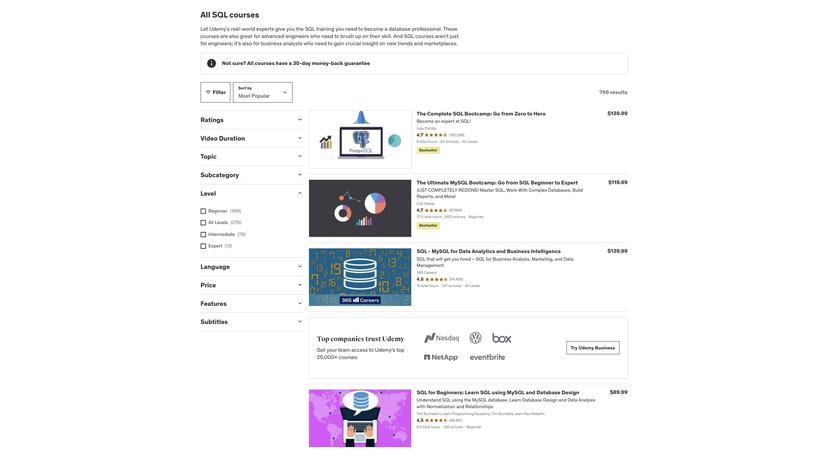 Task type: vqa. For each thing, say whether or not it's contained in the screenshot.
topmost FIRST
no



Task type: locate. For each thing, give the bounding box(es) containing it.
0 vertical spatial also
[[229, 33, 239, 39]]

the left ultimate
[[417, 179, 426, 186]]

on down skill.
[[380, 40, 385, 47]]

0 vertical spatial mysql
[[450, 179, 468, 186]]

need
[[345, 25, 357, 32], [321, 33, 333, 39], [315, 40, 327, 47]]

1 vertical spatial the
[[417, 179, 426, 186]]

xsmall image down xsmall image
[[201, 244, 206, 249]]

level
[[201, 190, 216, 198]]

analysts
[[283, 40, 303, 47]]

training
[[316, 25, 334, 32]]

on
[[363, 33, 368, 39], [380, 40, 385, 47]]

eventbrite image
[[469, 351, 507, 366]]

on right up
[[363, 33, 368, 39]]

0 horizontal spatial expert
[[208, 243, 222, 249]]

and
[[414, 40, 423, 47], [496, 248, 506, 255], [526, 390, 535, 396]]

small image for price
[[297, 282, 303, 289]]

$89.99
[[610, 390, 628, 396]]

0 vertical spatial $139.99
[[608, 110, 628, 117]]

$139.99
[[608, 110, 628, 117], [608, 248, 628, 255]]

from for zero
[[501, 110, 513, 117]]

2 the from the top
[[417, 179, 426, 186]]

-
[[428, 248, 430, 255]]

0 vertical spatial a
[[385, 25, 388, 32]]

advanced
[[262, 33, 284, 39]]

for down "let"
[[201, 40, 207, 47]]

0 horizontal spatial udemy
[[382, 336, 404, 344]]

business
[[507, 248, 530, 255], [595, 345, 615, 351]]

get
[[317, 347, 326, 354]]

for left data
[[451, 248, 458, 255]]

xsmall image up xsmall image
[[201, 221, 206, 226]]

the for the complete sql bootcamp: go from zero to hero
[[417, 110, 426, 117]]

4 small image from the top
[[297, 319, 303, 325]]

1 horizontal spatial a
[[385, 25, 388, 32]]

and right the trends
[[414, 40, 423, 47]]

video duration button
[[201, 134, 291, 142]]

bootcamp: for sql
[[464, 110, 492, 117]]

0 vertical spatial and
[[414, 40, 423, 47]]

sql for beginners: learn sql using mysql and database design link
[[417, 390, 579, 396]]

access
[[351, 347, 368, 354]]

0 vertical spatial xsmall image
[[201, 209, 206, 214]]

0 vertical spatial all
[[201, 10, 210, 20]]

all left levels
[[208, 220, 214, 226]]

xsmall image for beginner
[[201, 209, 206, 214]]

1 vertical spatial mysql
[[432, 248, 449, 255]]

xsmall image
[[201, 209, 206, 214], [201, 221, 206, 226], [201, 244, 206, 249]]

business left intelligence
[[507, 248, 530, 255]]

xsmall image down level
[[201, 209, 206, 214]]

also down great
[[242, 40, 252, 47]]

1 vertical spatial on
[[380, 40, 385, 47]]

mysql right using
[[507, 390, 525, 396]]

all for all sql courses
[[201, 10, 210, 20]]

data
[[459, 248, 471, 255]]

aren't
[[435, 33, 449, 39]]

world
[[242, 25, 255, 32]]

a left 30-
[[289, 60, 292, 66]]

all
[[201, 10, 210, 20], [247, 60, 254, 66], [208, 220, 214, 226]]

trends
[[398, 40, 413, 47]]

also down real-
[[229, 33, 239, 39]]

small image for ratings
[[297, 116, 303, 123]]

0 vertical spatial business
[[507, 248, 530, 255]]

1 vertical spatial xsmall image
[[201, 221, 206, 226]]

try udemy business
[[571, 345, 615, 351]]

2 $139.99 from the top
[[608, 248, 628, 255]]

2 vertical spatial and
[[526, 390, 535, 396]]

1 xsmall image from the top
[[201, 209, 206, 214]]

video
[[201, 134, 218, 142]]

mysql
[[450, 179, 468, 186], [432, 248, 449, 255], [507, 390, 525, 396]]

skill.
[[382, 33, 392, 39]]

1 horizontal spatial on
[[380, 40, 385, 47]]

all right sure?
[[247, 60, 254, 66]]

1 horizontal spatial udemy
[[579, 345, 594, 351]]

complete
[[427, 110, 452, 117]]

from
[[501, 110, 513, 117], [506, 179, 518, 186]]

(13)
[[225, 243, 232, 249]]

intermediate
[[208, 232, 235, 238]]

courses down "let"
[[201, 33, 219, 39]]

back
[[331, 60, 343, 66]]

also
[[229, 33, 239, 39], [242, 40, 252, 47]]

the complete sql bootcamp: go from zero to hero link
[[417, 110, 546, 117]]

udemy up top
[[382, 336, 404, 344]]

try udemy business link
[[567, 342, 619, 355]]

xsmall image for expert
[[201, 244, 206, 249]]

3 xsmall image from the top
[[201, 244, 206, 249]]

you up "brush"
[[336, 25, 344, 32]]

udemy
[[382, 336, 404, 344], [579, 345, 594, 351]]

2 horizontal spatial mysql
[[507, 390, 525, 396]]

0 horizontal spatial business
[[507, 248, 530, 255]]

$139.99 for sql - mysql for data analytics and business intelligence
[[608, 248, 628, 255]]

0 vertical spatial need
[[345, 25, 357, 32]]

the left complete
[[417, 110, 426, 117]]

your
[[327, 347, 337, 354]]

2 vertical spatial mysql
[[507, 390, 525, 396]]

you left the
[[286, 25, 295, 32]]

1 $139.99 from the top
[[608, 110, 628, 117]]

0 vertical spatial bootcamp:
[[464, 110, 492, 117]]

courses left have
[[255, 60, 275, 66]]

to
[[358, 25, 363, 32], [334, 33, 339, 39], [328, 40, 333, 47], [527, 110, 532, 117], [555, 179, 560, 186], [369, 347, 374, 354]]

not sure? all courses have a 30-day money-back guarantee
[[222, 60, 370, 66]]

who down engineers
[[304, 40, 314, 47]]

0 horizontal spatial and
[[414, 40, 423, 47]]

topic button
[[201, 153, 291, 161]]

0 horizontal spatial on
[[363, 33, 368, 39]]

the ultimate mysql bootcamp: go from sql beginner to expert
[[417, 179, 578, 186]]

mysql for bootcamp:
[[450, 179, 468, 186]]

0 horizontal spatial also
[[229, 33, 239, 39]]

1 small image from the top
[[297, 135, 303, 141]]

0 vertical spatial expert
[[561, 179, 578, 186]]

1 vertical spatial bootcamp:
[[469, 179, 497, 186]]

small image
[[297, 135, 303, 141], [297, 264, 303, 270], [297, 300, 303, 307], [297, 319, 303, 325]]

1 horizontal spatial and
[[496, 248, 506, 255]]

1 the from the top
[[417, 110, 426, 117]]

guarantee
[[344, 60, 370, 66]]

try
[[571, 345, 578, 351]]

box image
[[491, 331, 513, 346]]

1 vertical spatial business
[[595, 345, 615, 351]]

2 small image from the top
[[297, 264, 303, 270]]

expert
[[561, 179, 578, 186], [208, 243, 222, 249]]

for left 'business' at top left
[[253, 40, 260, 47]]

netapp image
[[423, 351, 461, 366]]

small image
[[205, 89, 211, 96], [297, 116, 303, 123], [297, 153, 303, 160], [297, 172, 303, 178], [297, 190, 303, 197], [297, 282, 303, 289]]

all up "let"
[[201, 10, 210, 20]]

udemy inside top companies trust udemy get your team access to udemy's top 25,000+ courses
[[382, 336, 404, 344]]

business right try
[[595, 345, 615, 351]]

a up skill.
[[385, 25, 388, 32]]

courses down team
[[339, 354, 357, 361]]

language button
[[201, 263, 291, 271]]

the complete sql bootcamp: go from zero to hero
[[417, 110, 546, 117]]

766 results status
[[600, 89, 628, 96]]

0 vertical spatial from
[[501, 110, 513, 117]]

from for sql
[[506, 179, 518, 186]]

top
[[317, 336, 329, 344]]

$139.99 for the complete sql bootcamp: go from zero to hero
[[608, 110, 628, 117]]

1 vertical spatial also
[[242, 40, 252, 47]]

xsmall image for all
[[201, 221, 206, 226]]

1 vertical spatial a
[[289, 60, 292, 66]]

for left beginners:
[[428, 390, 435, 396]]

0 vertical spatial on
[[363, 33, 368, 39]]

the ultimate mysql bootcamp: go from sql beginner to expert link
[[417, 179, 578, 186]]

these
[[443, 25, 457, 32]]

1 vertical spatial udemy
[[579, 345, 594, 351]]

the
[[417, 110, 426, 117], [417, 179, 426, 186]]

crucial
[[345, 40, 361, 47]]

0 horizontal spatial you
[[286, 25, 295, 32]]

2 xsmall image from the top
[[201, 221, 206, 226]]

mysql right ultimate
[[450, 179, 468, 186]]

1 horizontal spatial mysql
[[450, 179, 468, 186]]

3 small image from the top
[[297, 300, 303, 307]]

766 results
[[600, 89, 628, 96]]

their
[[370, 33, 380, 39]]

language
[[201, 263, 230, 271]]

0 vertical spatial go
[[493, 110, 500, 117]]

2 vertical spatial xsmall image
[[201, 244, 206, 249]]

2 vertical spatial all
[[208, 220, 214, 226]]

sql
[[212, 10, 228, 20], [305, 25, 315, 32], [404, 33, 414, 39], [453, 110, 463, 117], [519, 179, 530, 186], [417, 248, 427, 255], [417, 390, 427, 396], [480, 390, 491, 396]]

0 vertical spatial udemy
[[382, 336, 404, 344]]

1 vertical spatial go
[[498, 179, 505, 186]]

0 vertical spatial the
[[417, 110, 426, 117]]

udemy inside "link"
[[579, 345, 594, 351]]

and left database
[[526, 390, 535, 396]]

professional.
[[412, 25, 442, 32]]

database
[[389, 25, 411, 32]]

1 horizontal spatial you
[[336, 25, 344, 32]]

mysql right - at the bottom
[[432, 248, 449, 255]]

who down training
[[310, 33, 320, 39]]

experts
[[256, 25, 274, 32]]

30-
[[293, 60, 302, 66]]

top companies trust udemy get your team access to udemy's top 25,000+ courses
[[317, 336, 404, 361]]

0 horizontal spatial beginner
[[208, 208, 227, 214]]

udemy right try
[[579, 345, 594, 351]]

766
[[600, 89, 609, 96]]

bootcamp:
[[464, 110, 492, 117], [469, 179, 497, 186]]

intelligence
[[531, 248, 561, 255]]

1 vertical spatial expert
[[208, 243, 222, 249]]

0 horizontal spatial mysql
[[432, 248, 449, 255]]

volkswagen image
[[469, 331, 483, 346]]

intermediate (78)
[[208, 232, 246, 238]]

become
[[364, 25, 383, 32]]

mysql for for
[[432, 248, 449, 255]]

1 vertical spatial from
[[506, 179, 518, 186]]

1 horizontal spatial also
[[242, 40, 252, 47]]

a inside let udemy's real-world experts give you the sql training you need to become a database professional. these courses are also great for advanced engineers who need to brush up on their skill. and sql courses aren't just for engineers; it's also for business analysts who need to gain crucial insight on new trends and marketplaces.
[[385, 25, 388, 32]]

1 vertical spatial $139.99
[[608, 248, 628, 255]]

money-
[[312, 60, 331, 66]]

1 horizontal spatial beginner
[[531, 179, 554, 186]]

expert (13)
[[208, 243, 232, 249]]

1 horizontal spatial business
[[595, 345, 615, 351]]

and right analytics
[[496, 248, 506, 255]]



Task type: describe. For each thing, give the bounding box(es) containing it.
duration
[[219, 134, 245, 142]]

learn
[[465, 390, 479, 396]]

ratings
[[201, 116, 224, 124]]

beginners:
[[437, 390, 464, 396]]

price
[[201, 282, 216, 290]]

the
[[296, 25, 304, 32]]

subtitles
[[201, 319, 228, 326]]

not
[[222, 60, 231, 66]]

udemy's
[[209, 25, 230, 32]]

all levels (276)
[[208, 220, 241, 226]]

(276)
[[231, 220, 241, 226]]

and inside let udemy's real-world experts give you the sql training you need to become a database professional. these courses are also great for advanced engineers who need to brush up on their skill. and sql courses aren't just for engineers; it's also for business analysts who need to gain crucial insight on new trends and marketplaces.
[[414, 40, 423, 47]]

let udemy's real-world experts give you the sql training you need to become a database professional. these courses are also great for advanced engineers who need to brush up on their skill. and sql courses aren't just for engineers; it's also for business analysts who need to gain crucial insight on new trends and marketplaces.
[[201, 25, 459, 47]]

to inside top companies trust udemy get your team access to udemy's top 25,000+ courses
[[369, 347, 374, 354]]

have
[[276, 60, 288, 66]]

all sql courses
[[201, 10, 259, 20]]

subcategory button
[[201, 171, 291, 179]]

all for all levels (276)
[[208, 220, 214, 226]]

2 you from the left
[[336, 25, 344, 32]]

day
[[302, 60, 311, 66]]

marketplaces.
[[424, 40, 458, 47]]

go for sql
[[498, 179, 505, 186]]

small image for level
[[297, 190, 303, 197]]

analytics
[[472, 248, 495, 255]]

new
[[387, 40, 396, 47]]

ratings button
[[201, 116, 291, 124]]

database
[[537, 390, 560, 396]]

top
[[396, 347, 404, 354]]

companies
[[331, 336, 364, 344]]

xsmall image
[[201, 232, 206, 238]]

nasdaq image
[[423, 331, 461, 346]]

it's
[[234, 40, 241, 47]]

1 vertical spatial need
[[321, 33, 333, 39]]

1 vertical spatial and
[[496, 248, 506, 255]]

the for the ultimate mysql bootcamp: go from sql beginner to expert
[[417, 179, 426, 186]]

filter
[[213, 89, 226, 96]]

hero
[[534, 110, 546, 117]]

subtitles button
[[201, 319, 291, 326]]

business
[[261, 40, 282, 47]]

let
[[201, 25, 208, 32]]

1 you from the left
[[286, 25, 295, 32]]

go for zero
[[493, 110, 500, 117]]

great
[[240, 33, 252, 39]]

0 horizontal spatial a
[[289, 60, 292, 66]]

up
[[355, 33, 361, 39]]

just
[[450, 33, 459, 39]]

small image for subtitles
[[297, 319, 303, 325]]

0 vertical spatial beginner
[[531, 179, 554, 186]]

using
[[492, 390, 506, 396]]

business inside "link"
[[595, 345, 615, 351]]

for right great
[[254, 33, 260, 39]]

and
[[393, 33, 403, 39]]

small image for subcategory
[[297, 172, 303, 178]]

small image for topic
[[297, 153, 303, 160]]

beginner (399)
[[208, 208, 241, 214]]

topic
[[201, 153, 217, 161]]

25,000+
[[317, 354, 338, 361]]

give
[[275, 25, 285, 32]]

gain
[[334, 40, 344, 47]]

(78)
[[238, 232, 246, 238]]

trust
[[365, 336, 381, 344]]

sql for beginners: learn sql using mysql and database design
[[417, 390, 579, 396]]

small image for language
[[297, 264, 303, 270]]

1 vertical spatial beginner
[[208, 208, 227, 214]]

team
[[338, 347, 350, 354]]

price button
[[201, 282, 291, 290]]

udemy's
[[375, 347, 395, 354]]

engineers
[[286, 33, 309, 39]]

$119.99
[[608, 179, 628, 186]]

sure?
[[232, 60, 246, 66]]

1 vertical spatial who
[[304, 40, 314, 47]]

filter button
[[201, 82, 230, 103]]

video duration
[[201, 134, 245, 142]]

zero
[[515, 110, 526, 117]]

courses down the professional.
[[415, 33, 434, 39]]

courses up world
[[229, 10, 259, 20]]

courses inside top companies trust udemy get your team access to udemy's top 25,000+ courses
[[339, 354, 357, 361]]

features
[[201, 300, 227, 308]]

ultimate
[[427, 179, 449, 186]]

small image for video duration
[[297, 135, 303, 141]]

levels
[[215, 220, 228, 226]]

level button
[[201, 190, 291, 198]]

1 vertical spatial all
[[247, 60, 254, 66]]

(399)
[[230, 208, 241, 214]]

small image inside filter button
[[205, 89, 211, 96]]

real-
[[231, 25, 242, 32]]

2 vertical spatial need
[[315, 40, 327, 47]]

bootcamp: for mysql
[[469, 179, 497, 186]]

are
[[220, 33, 228, 39]]

results
[[610, 89, 628, 96]]

brush
[[341, 33, 354, 39]]

subcategory
[[201, 171, 239, 179]]

2 horizontal spatial and
[[526, 390, 535, 396]]

1 horizontal spatial expert
[[561, 179, 578, 186]]

sql - mysql for data analytics and business intelligence link
[[417, 248, 561, 255]]

0 vertical spatial who
[[310, 33, 320, 39]]

features button
[[201, 300, 291, 308]]

insight
[[362, 40, 378, 47]]

small image for features
[[297, 300, 303, 307]]

design
[[562, 390, 579, 396]]

sql - mysql for data analytics and business intelligence
[[417, 248, 561, 255]]



